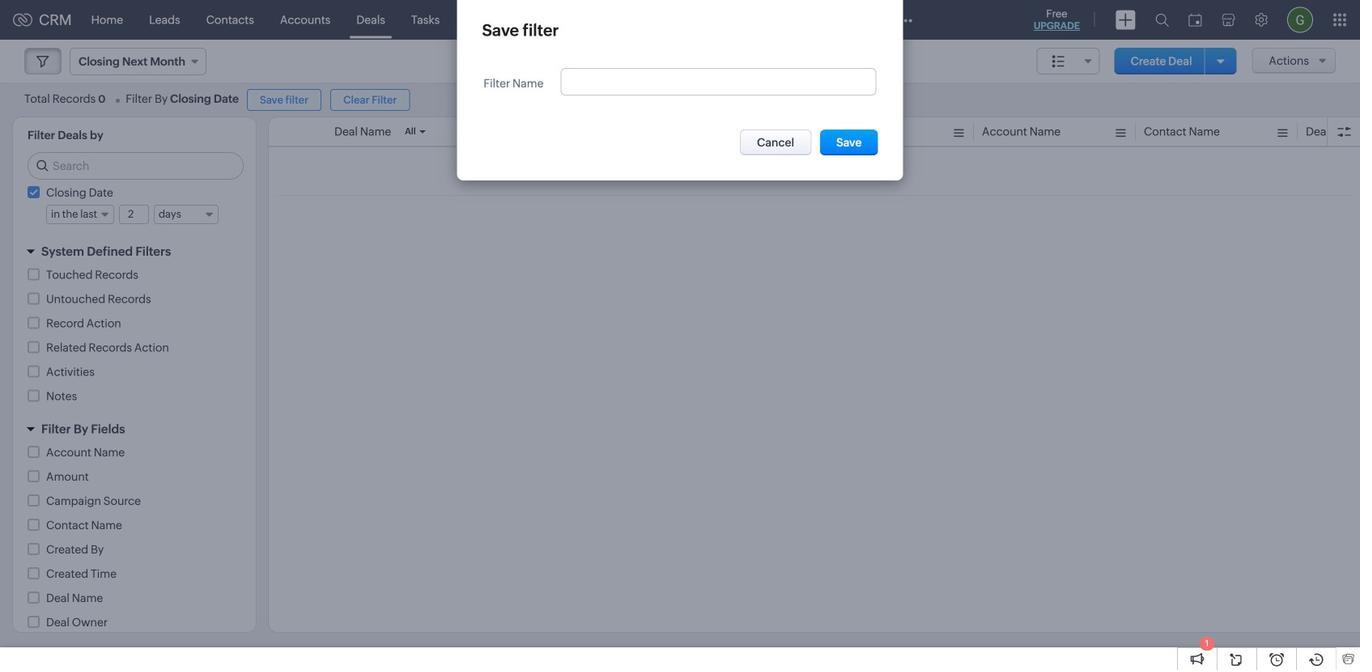 Task type: locate. For each thing, give the bounding box(es) containing it.
logo image
[[13, 13, 32, 26]]

profile image
[[1287, 7, 1313, 33]]

create menu image
[[1116, 10, 1136, 30]]

search image
[[1155, 13, 1169, 27]]

None text field
[[561, 69, 876, 95], [120, 206, 148, 223], [561, 69, 876, 95], [120, 206, 148, 223]]



Task type: vqa. For each thing, say whether or not it's contained in the screenshot.
the size Field
no



Task type: describe. For each thing, give the bounding box(es) containing it.
create menu element
[[1106, 0, 1146, 39]]

calendar image
[[1189, 13, 1202, 26]]

Search text field
[[28, 153, 243, 179]]

search element
[[1146, 0, 1179, 40]]

profile element
[[1278, 0, 1323, 39]]



